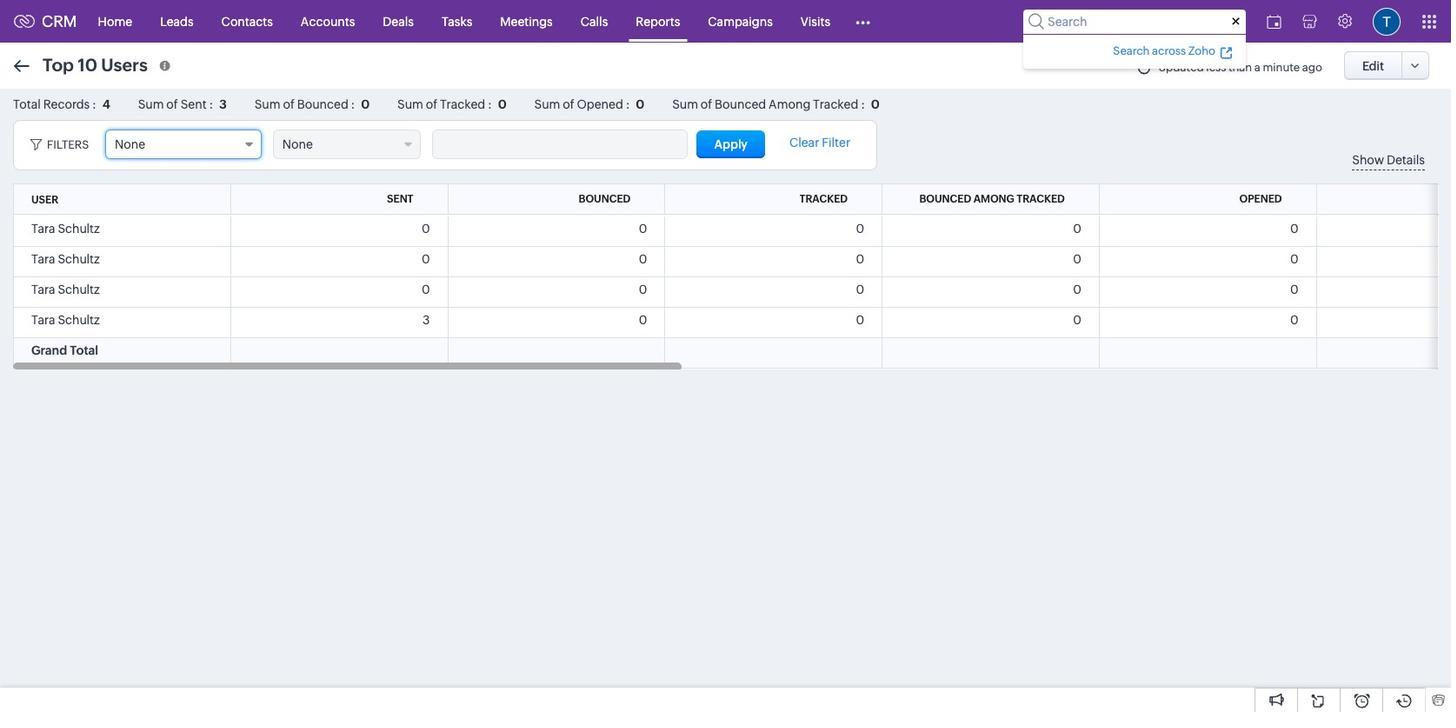 Task type: vqa. For each thing, say whether or not it's contained in the screenshot.


Task type: describe. For each thing, give the bounding box(es) containing it.
details
[[1387, 153, 1426, 167]]

4 tara from the top
[[31, 313, 55, 327]]

1 vertical spatial total
[[70, 344, 98, 358]]

2 none from the left
[[283, 137, 313, 151]]

leads
[[160, 14, 194, 28]]

top
[[43, 54, 74, 74]]

0 horizontal spatial total
[[13, 97, 41, 111]]

accounts link
[[287, 0, 369, 42]]

deals link
[[369, 0, 428, 42]]

0 horizontal spatial 3
[[219, 97, 227, 111]]

visits link
[[787, 0, 845, 42]]

meetings
[[500, 14, 553, 28]]

sum of bounced among tracked : 0
[[673, 97, 880, 111]]

3 tara schultz from the top
[[31, 283, 100, 297]]

sum of bounced : 0
[[255, 97, 370, 111]]

home link
[[84, 0, 146, 42]]

search across zoho
[[1114, 44, 1216, 57]]

of for sum of bounced : 0
[[283, 97, 295, 111]]

1 tara from the top
[[31, 222, 55, 236]]

campaigns link
[[694, 0, 787, 42]]

calls link
[[567, 0, 622, 42]]

sum of sent : 3
[[138, 97, 227, 111]]

1 horizontal spatial sent
[[387, 193, 414, 205]]

tasks
[[442, 14, 473, 28]]

sum for sum of bounced among tracked
[[673, 97, 699, 111]]

2 tara schultz from the top
[[31, 252, 100, 266]]

4
[[102, 97, 110, 111]]

updated less than a minute ago
[[1159, 61, 1323, 74]]

profile image
[[1374, 7, 1401, 35]]

3 tara from the top
[[31, 283, 55, 297]]

1 none field from the left
[[105, 130, 262, 159]]

sum for sum of bounced
[[255, 97, 281, 111]]

clear filter
[[790, 136, 851, 150]]

10
[[78, 54, 97, 74]]

crm
[[42, 12, 77, 30]]

sum for sum of sent
[[138, 97, 164, 111]]

Other Modules field
[[845, 7, 882, 35]]

reports link
[[622, 0, 694, 42]]

users
[[101, 54, 148, 74]]

total records : 4
[[13, 97, 110, 111]]

tasks link
[[428, 0, 487, 42]]

grand total
[[31, 344, 98, 358]]

edit
[[1363, 59, 1385, 73]]

minute
[[1263, 61, 1301, 74]]

bounced among tracked
[[920, 193, 1065, 205]]

a
[[1255, 61, 1261, 74]]



Task type: locate. For each thing, give the bounding box(es) containing it.
sum down the meetings 'link'
[[535, 97, 561, 111]]

show
[[1353, 153, 1385, 167]]

sum for sum of opened
[[535, 97, 561, 111]]

4 schultz from the top
[[58, 313, 100, 327]]

reports
[[636, 14, 681, 28]]

sum up apply 'button'
[[673, 97, 699, 111]]

show details
[[1353, 153, 1426, 167]]

3
[[219, 97, 227, 111], [423, 313, 430, 327]]

2 none field from the left
[[273, 130, 421, 159]]

2 : from the left
[[209, 97, 213, 111]]

top 10 users
[[43, 54, 148, 74]]

1 horizontal spatial 3
[[423, 313, 430, 327]]

crm link
[[14, 12, 77, 30]]

total
[[13, 97, 41, 111], [70, 344, 98, 358]]

1 vertical spatial among
[[974, 193, 1015, 205]]

of for sum of sent : 3
[[166, 97, 178, 111]]

4 of from the left
[[563, 97, 575, 111]]

1 horizontal spatial none
[[283, 137, 313, 151]]

filters
[[47, 138, 89, 151]]

sum right 4
[[138, 97, 164, 111]]

2 sum from the left
[[255, 97, 281, 111]]

edit button
[[1345, 51, 1403, 80]]

1 horizontal spatial among
[[974, 193, 1015, 205]]

3 schultz from the top
[[58, 283, 100, 297]]

0 vertical spatial total
[[13, 97, 41, 111]]

: for sum of sent : 3
[[209, 97, 213, 111]]

0 horizontal spatial sent
[[181, 97, 207, 111]]

1 : from the left
[[92, 97, 96, 111]]

filter
[[822, 136, 851, 150]]

0 vertical spatial 3
[[219, 97, 227, 111]]

create menu image
[[1214, 0, 1257, 42]]

across
[[1153, 44, 1187, 57]]

none field down sum of sent : 3
[[105, 130, 262, 159]]

1 vertical spatial opened
[[1240, 193, 1283, 205]]

deals
[[383, 14, 414, 28]]

search
[[1114, 44, 1150, 57]]

profile element
[[1363, 0, 1412, 42]]

search across zoho link
[[1111, 41, 1236, 60]]

sum down deals
[[398, 97, 424, 111]]

tara
[[31, 222, 55, 236], [31, 252, 55, 266], [31, 283, 55, 297], [31, 313, 55, 327]]

0 vertical spatial among
[[769, 97, 811, 111]]

2 tara from the top
[[31, 252, 55, 266]]

schultz
[[58, 222, 100, 236], [58, 252, 100, 266], [58, 283, 100, 297], [58, 313, 100, 327]]

:
[[92, 97, 96, 111], [209, 97, 213, 111], [351, 97, 355, 111], [488, 97, 492, 111], [626, 97, 630, 111], [861, 97, 866, 111]]

less
[[1207, 61, 1227, 74]]

contacts
[[221, 14, 273, 28]]

of for sum of tracked : 0
[[426, 97, 438, 111]]

: for sum of tracked : 0
[[488, 97, 492, 111]]

none down "sum of bounced : 0"
[[283, 137, 313, 151]]

1 horizontal spatial opened
[[1240, 193, 1283, 205]]

total left records
[[13, 97, 41, 111]]

home
[[98, 14, 132, 28]]

: for sum of opened : 0
[[626, 97, 630, 111]]

tara schultz
[[31, 222, 100, 236], [31, 252, 100, 266], [31, 283, 100, 297], [31, 313, 100, 327]]

0 horizontal spatial among
[[769, 97, 811, 111]]

than
[[1229, 61, 1253, 74]]

apply
[[715, 137, 748, 151]]

sum of tracked : 0
[[398, 97, 507, 111]]

1 schultz from the top
[[58, 222, 100, 236]]

user
[[31, 194, 58, 206]]

1 horizontal spatial none field
[[273, 130, 421, 159]]

1 of from the left
[[166, 97, 178, 111]]

of for sum of bounced among tracked : 0
[[701, 97, 713, 111]]

sum for sum of tracked
[[398, 97, 424, 111]]

total right grand
[[70, 344, 98, 358]]

4 sum from the left
[[535, 97, 561, 111]]

4 : from the left
[[488, 97, 492, 111]]

accounts
[[301, 14, 355, 28]]

5 : from the left
[[626, 97, 630, 111]]

2 of from the left
[[283, 97, 295, 111]]

1 vertical spatial sent
[[387, 193, 414, 205]]

0
[[361, 97, 370, 111], [498, 97, 507, 111], [636, 97, 645, 111], [871, 97, 880, 111], [422, 222, 430, 236], [639, 222, 647, 236], [856, 222, 865, 236], [1074, 222, 1082, 236], [1291, 222, 1299, 236], [422, 252, 430, 266], [639, 252, 647, 266], [856, 252, 865, 266], [1074, 252, 1082, 266], [1291, 252, 1299, 266], [422, 283, 430, 297], [639, 283, 647, 297], [856, 283, 865, 297], [1074, 283, 1082, 297], [1291, 283, 1299, 297], [639, 313, 647, 327], [856, 313, 865, 327], [1074, 313, 1082, 327], [1291, 313, 1299, 327]]

0 horizontal spatial opened
[[577, 97, 624, 111]]

5 of from the left
[[701, 97, 713, 111]]

meetings link
[[487, 0, 567, 42]]

0 horizontal spatial none field
[[105, 130, 262, 159]]

: for sum of bounced : 0
[[351, 97, 355, 111]]

0 vertical spatial opened
[[577, 97, 624, 111]]

calendar image
[[1267, 14, 1282, 28]]

0 horizontal spatial none
[[115, 137, 145, 151]]

among
[[769, 97, 811, 111], [974, 193, 1015, 205]]

none right filters on the top left of page
[[115, 137, 145, 151]]

of
[[166, 97, 178, 111], [283, 97, 295, 111], [426, 97, 438, 111], [563, 97, 575, 111], [701, 97, 713, 111]]

none field down "sum of bounced : 0"
[[273, 130, 421, 159]]

1 none from the left
[[115, 137, 145, 151]]

sent
[[181, 97, 207, 111], [387, 193, 414, 205]]

2 schultz from the top
[[58, 252, 100, 266]]

4 tara schultz from the top
[[31, 313, 100, 327]]

Search field
[[1024, 9, 1247, 33]]

3 of from the left
[[426, 97, 438, 111]]

ago
[[1303, 61, 1323, 74]]

sum of opened : 0
[[535, 97, 645, 111]]

campaigns
[[708, 14, 773, 28]]

0 vertical spatial sent
[[181, 97, 207, 111]]

1 vertical spatial 3
[[423, 313, 430, 327]]

sum
[[138, 97, 164, 111], [255, 97, 281, 111], [398, 97, 424, 111], [535, 97, 561, 111], [673, 97, 699, 111]]

3 : from the left
[[351, 97, 355, 111]]

None text field
[[433, 130, 687, 158]]

6 : from the left
[[861, 97, 866, 111]]

none
[[115, 137, 145, 151], [283, 137, 313, 151]]

1 sum from the left
[[138, 97, 164, 111]]

5 sum from the left
[[673, 97, 699, 111]]

contacts link
[[208, 0, 287, 42]]

opened
[[577, 97, 624, 111], [1240, 193, 1283, 205]]

records
[[43, 97, 90, 111]]

of for sum of opened : 0
[[563, 97, 575, 111]]

updated
[[1159, 61, 1205, 74]]

clear
[[790, 136, 820, 150]]

bounced
[[297, 97, 349, 111], [715, 97, 767, 111], [579, 193, 631, 205], [920, 193, 972, 205]]

leads link
[[146, 0, 208, 42]]

1 tara schultz from the top
[[31, 222, 100, 236]]

3 sum from the left
[[398, 97, 424, 111]]

None field
[[105, 130, 262, 159], [273, 130, 421, 159]]

zoho
[[1189, 44, 1216, 57]]

1 horizontal spatial total
[[70, 344, 98, 358]]

visits
[[801, 14, 831, 28]]

apply button
[[697, 130, 765, 158]]

grand
[[31, 344, 67, 358]]

sum right sum of sent : 3
[[255, 97, 281, 111]]

tracked
[[440, 97, 486, 111], [813, 97, 859, 111], [800, 193, 848, 205], [1017, 193, 1065, 205]]

calls
[[581, 14, 608, 28]]



